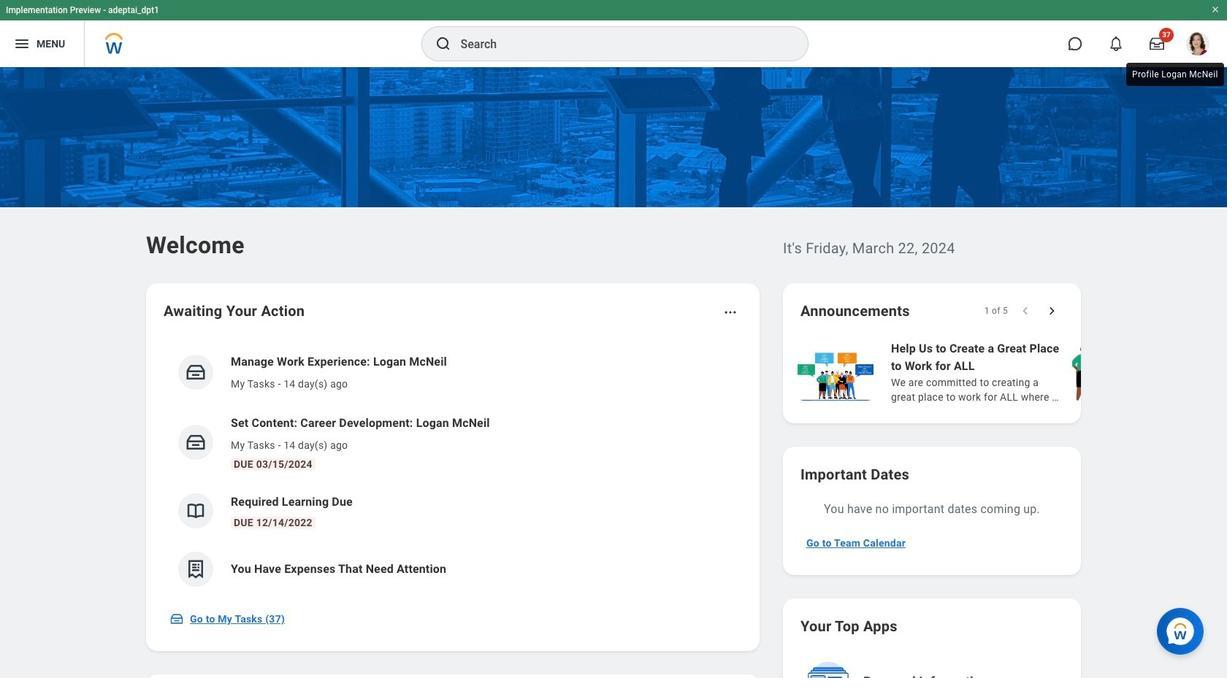 Task type: locate. For each thing, give the bounding box(es) containing it.
book open image
[[185, 501, 207, 522]]

1 horizontal spatial inbox image
[[185, 432, 207, 454]]

search image
[[434, 35, 452, 53]]

0 horizontal spatial inbox image
[[170, 612, 184, 627]]

notifications large image
[[1109, 37, 1124, 51]]

tooltip
[[1124, 60, 1227, 89]]

0 horizontal spatial list
[[164, 342, 742, 599]]

status
[[985, 305, 1008, 317]]

close environment banner image
[[1211, 5, 1220, 14]]

inbox image
[[185, 432, 207, 454], [170, 612, 184, 627]]

related actions image
[[723, 305, 738, 320]]

justify image
[[13, 35, 31, 53]]

main content
[[0, 67, 1228, 679]]

1 vertical spatial inbox image
[[170, 612, 184, 627]]

1 horizontal spatial list
[[795, 339, 1228, 406]]

banner
[[0, 0, 1228, 67]]

Search Workday  search field
[[461, 28, 778, 60]]

list
[[795, 339, 1228, 406], [164, 342, 742, 599]]



Task type: vqa. For each thing, say whether or not it's contained in the screenshot.
Related Actions icon
yes



Task type: describe. For each thing, give the bounding box(es) containing it.
0 vertical spatial inbox image
[[185, 432, 207, 454]]

inbox large image
[[1150, 37, 1165, 51]]

chevron right small image
[[1045, 304, 1059, 319]]

profile logan mcneil image
[[1187, 32, 1210, 59]]

dashboard expenses image
[[185, 559, 207, 581]]

inbox image
[[185, 362, 207, 384]]

chevron left small image
[[1019, 304, 1033, 319]]



